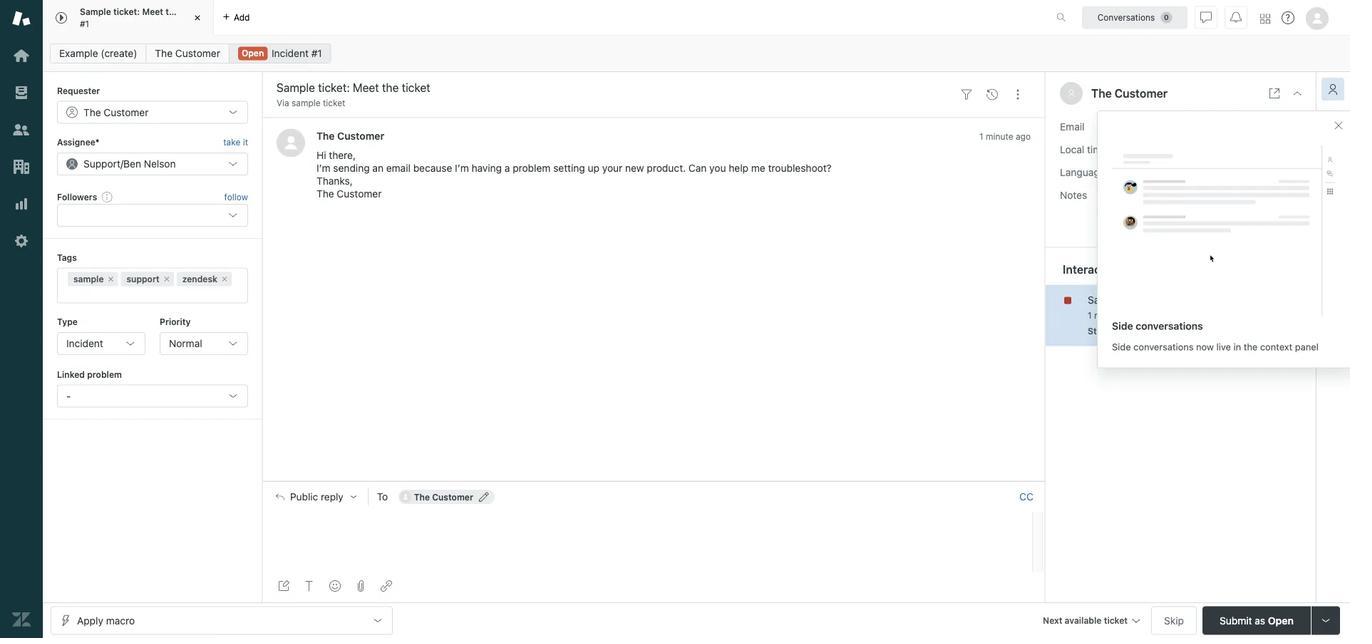 Task type: vqa. For each thing, say whether or not it's contained in the screenshot.
Agent
no



Task type: describe. For each thing, give the bounding box(es) containing it.
email
[[386, 162, 411, 174]]

customer@example.com image
[[400, 491, 411, 503]]

sample for sample ticket: meet the ticket 1 minute ago status open
[[1088, 294, 1122, 306]]

add attachment image
[[355, 580, 366, 592]]

setting
[[553, 162, 585, 174]]

get help image
[[1282, 11, 1295, 24]]

the inside requester "element"
[[83, 106, 101, 118]]

an
[[372, 162, 384, 174]]

the inside 'link'
[[155, 47, 173, 59]]

insert emojis image
[[329, 580, 341, 592]]

mon, 14:04 est
[[1127, 143, 1200, 155]]

support
[[83, 158, 120, 170]]

#1 inside secondary element
[[311, 47, 322, 59]]

hi there, i'm sending an email because i'm having a problem setting up your new product. can you help me troubleshoot? thanks, the customer
[[317, 149, 832, 200]]

1 i'm from the left
[[317, 162, 331, 174]]

add
[[234, 12, 250, 22]]

panel
[[1295, 341, 1319, 352]]

format text image
[[304, 580, 315, 592]]

add link (cmd k) image
[[381, 580, 392, 592]]

live
[[1217, 341, 1231, 352]]

type
[[57, 317, 78, 327]]

local
[[1060, 143, 1085, 155]]

meet for sample ticket: meet the ticket 1 minute ago status open
[[1156, 294, 1179, 306]]

-
[[66, 390, 71, 402]]

ago inside sample ticket: meet the ticket 1 minute ago status open
[[1124, 311, 1139, 321]]

hide composer image
[[648, 475, 659, 487]]

(create)
[[101, 47, 137, 59]]

conversations for side conversations
[[1136, 320, 1203, 332]]

the right user image
[[1091, 87, 1112, 100]]

local time
[[1060, 143, 1107, 155]]

sending
[[333, 162, 370, 174]]

english
[[1127, 166, 1160, 178]]

the inside hi there, i'm sending an email because i'm having a problem setting up your new product. can you help me troubleshoot? thanks, the customer
[[317, 188, 334, 200]]

next
[[1043, 616, 1063, 626]]

cc
[[1020, 491, 1034, 503]]

1 inside sample ticket: meet the ticket 1 minute ago status open
[[1088, 311, 1092, 321]]

open inside sample ticket: meet the ticket 1 minute ago status open
[[1118, 326, 1139, 336]]

ticket inside sample ticket: meet the ticket 1 minute ago status open
[[1200, 294, 1225, 306]]

requester element
[[57, 101, 248, 124]]

side conversations now live in the context panel
[[1112, 341, 1319, 352]]

next available ticket button
[[1037, 606, 1146, 637]]

the customer up mon,
[[1091, 87, 1168, 100]]

the customer inside requester "element"
[[83, 106, 149, 118]]

draft mode image
[[278, 580, 289, 592]]

ticket: for sample ticket: meet the ticket 1 minute ago status open
[[1125, 294, 1153, 306]]

apply
[[77, 615, 103, 626]]

me
[[751, 162, 765, 174]]

linked problem
[[57, 369, 122, 379]]

0 vertical spatial sample
[[292, 98, 321, 108]]

Add user notes text field
[[1127, 188, 1299, 236]]

add button
[[214, 0, 258, 35]]

assignee*
[[57, 137, 100, 147]]

button displays agent's chat status as invisible. image
[[1201, 12, 1212, 23]]

public reply button
[[263, 482, 368, 512]]

1 minute ago text field
[[980, 131, 1031, 141]]

customers image
[[12, 120, 31, 139]]

language
[[1060, 166, 1105, 178]]

the for sample ticket: meet the ticket #1
[[166, 7, 179, 17]]

reporting image
[[12, 195, 31, 213]]

follow button
[[224, 190, 248, 203]]

via sample ticket
[[277, 98, 345, 108]]

states)
[[1200, 166, 1233, 178]]

open inside secondary element
[[242, 48, 264, 58]]

now
[[1196, 341, 1214, 352]]

est
[[1182, 143, 1200, 155]]

remove image
[[220, 275, 229, 283]]

take it
[[223, 137, 248, 147]]

it
[[243, 137, 248, 147]]

public reply
[[290, 491, 343, 503]]

the customer up there,
[[317, 130, 384, 141]]

customer inside requester "element"
[[104, 106, 149, 118]]

reply
[[321, 491, 343, 503]]

/
[[120, 158, 123, 170]]

notes
[[1060, 189, 1087, 201]]

support / ben nelson
[[83, 158, 176, 170]]

apply macro
[[77, 615, 135, 626]]

to
[[377, 491, 388, 503]]

(united
[[1163, 166, 1197, 178]]

because
[[413, 162, 452, 174]]

linked
[[57, 369, 85, 379]]

incident for incident #1
[[272, 47, 309, 59]]

can
[[689, 162, 707, 174]]

normal
[[169, 338, 202, 349]]

customer up email button
[[1115, 87, 1168, 100]]

public
[[290, 491, 318, 503]]

2 vertical spatial the
[[1244, 341, 1258, 352]]

ticket actions image
[[1012, 89, 1024, 100]]

side for side conversations now live in the context panel
[[1112, 341, 1131, 352]]

ticket inside popup button
[[1104, 616, 1128, 626]]

edit user image
[[479, 492, 489, 502]]

avatar image
[[277, 129, 305, 157]]

apps image
[[1327, 146, 1339, 158]]

problem inside hi there, i'm sending an email because i'm having a problem setting up your new product. can you help me troubleshoot? thanks, the customer
[[513, 162, 551, 174]]

up
[[588, 162, 600, 174]]

remove image for support
[[162, 275, 171, 283]]

cc button
[[1019, 490, 1034, 503]]

views image
[[12, 83, 31, 102]]

example (create)
[[59, 47, 137, 59]]

close image inside tab
[[190, 11, 205, 25]]

a
[[505, 162, 510, 174]]

linked problem element
[[57, 385, 248, 407]]

example (create) button
[[50, 43, 146, 63]]

your
[[602, 162, 623, 174]]

support
[[127, 274, 160, 284]]

notifications image
[[1231, 12, 1242, 23]]

example
[[59, 47, 98, 59]]

as
[[1255, 615, 1266, 626]]

admin image
[[12, 232, 31, 250]]

user image
[[1069, 90, 1074, 97]]

main element
[[0, 0, 43, 638]]

zendesk image
[[12, 610, 31, 629]]

in
[[1234, 341, 1241, 352]]

assignee* element
[[57, 152, 248, 175]]

nelson
[[144, 158, 176, 170]]



Task type: locate. For each thing, give the bounding box(es) containing it.
side down interactions
[[1112, 320, 1133, 332]]

remove image left support at the top of page
[[107, 275, 115, 283]]

0 vertical spatial #1
[[80, 19, 89, 29]]

via
[[277, 98, 289, 108]]

the up side conversations
[[1182, 294, 1197, 306]]

ticket: for sample ticket: meet the ticket #1
[[113, 7, 140, 17]]

followers
[[57, 192, 97, 202]]

the inside sample ticket: meet the ticket 1 minute ago status open
[[1182, 294, 1197, 306]]

remove image right support at the top of page
[[162, 275, 171, 283]]

customer context image
[[1327, 83, 1339, 95]]

open down 1 minute ago text field
[[1118, 326, 1139, 336]]

the for sample ticket: meet the ticket 1 minute ago status open
[[1182, 294, 1197, 306]]

1 minute ago
[[980, 131, 1031, 141]]

0 vertical spatial open
[[242, 48, 264, 58]]

interactions
[[1063, 262, 1128, 276]]

tags
[[57, 253, 77, 262]]

1 horizontal spatial minute
[[1094, 311, 1122, 321]]

sample ticket: meet the ticket #1
[[80, 7, 205, 29]]

1 horizontal spatial the
[[1182, 294, 1197, 306]]

1 vertical spatial minute
[[1094, 311, 1122, 321]]

1 vertical spatial the customer link
[[317, 130, 384, 141]]

incident inside popup button
[[66, 338, 103, 349]]

0 vertical spatial meet
[[142, 7, 163, 17]]

minute up status
[[1094, 311, 1122, 321]]

skip
[[1164, 615, 1184, 626]]

the customer link
[[146, 43, 229, 63], [317, 130, 384, 141]]

product.
[[647, 162, 686, 174]]

#1 inside sample ticket: meet the ticket #1
[[80, 19, 89, 29]]

0 horizontal spatial incident
[[66, 338, 103, 349]]

filter image
[[961, 89, 972, 100]]

1 side from the top
[[1112, 320, 1133, 332]]

sample up 1 minute ago text field
[[1088, 294, 1122, 306]]

0 vertical spatial problem
[[513, 162, 551, 174]]

ticket inside sample ticket: meet the ticket #1
[[182, 7, 205, 17]]

i'm
[[317, 162, 331, 174], [455, 162, 469, 174]]

0 horizontal spatial minute
[[986, 131, 1013, 141]]

remove image
[[107, 275, 115, 283], [162, 275, 171, 283]]

2 horizontal spatial open
[[1268, 615, 1294, 626]]

next available ticket
[[1043, 616, 1128, 626]]

1 vertical spatial ago
[[1124, 311, 1139, 321]]

minute inside sample ticket: meet the ticket 1 minute ago status open
[[1094, 311, 1122, 321]]

the left add 'dropdown button'
[[166, 7, 179, 17]]

0 vertical spatial minute
[[986, 131, 1013, 141]]

customer down add 'dropdown button'
[[175, 47, 220, 59]]

1 vertical spatial close image
[[1292, 88, 1303, 99]]

1 vertical spatial sample
[[1088, 294, 1122, 306]]

customer inside hi there, i'm sending an email because i'm having a problem setting up your new product. can you help me troubleshoot? thanks, the customer
[[337, 188, 382, 200]]

1 remove image from the left
[[107, 275, 115, 283]]

the
[[166, 7, 179, 17], [1182, 294, 1197, 306], [1244, 341, 1258, 352]]

skip button
[[1151, 606, 1197, 635]]

the customer link inside secondary element
[[146, 43, 229, 63]]

displays possible ticket submission types image
[[1320, 615, 1332, 626]]

1 horizontal spatial ago
[[1124, 311, 1139, 321]]

conversations
[[1136, 320, 1203, 332], [1134, 341, 1194, 352]]

you
[[709, 162, 726, 174]]

incident button
[[57, 332, 145, 355]]

2 side from the top
[[1112, 341, 1131, 352]]

ticket:
[[113, 7, 140, 17], [1125, 294, 1153, 306]]

2 horizontal spatial the
[[1244, 341, 1258, 352]]

2 remove image from the left
[[162, 275, 171, 283]]

take it button
[[223, 135, 248, 150]]

requester
[[57, 86, 100, 96]]

1 horizontal spatial the customer link
[[317, 130, 384, 141]]

side for side conversations
[[1112, 320, 1133, 332]]

minute down events image
[[986, 131, 1013, 141]]

0 horizontal spatial #1
[[80, 19, 89, 29]]

email
[[1060, 121, 1085, 132]]

1 horizontal spatial 1
[[1088, 311, 1092, 321]]

ben
[[123, 158, 141, 170]]

1 vertical spatial open
[[1118, 326, 1139, 336]]

available
[[1065, 616, 1102, 626]]

the right in
[[1244, 341, 1258, 352]]

1
[[980, 131, 984, 141], [1088, 311, 1092, 321]]

customer up there,
[[337, 130, 384, 141]]

submit as open
[[1220, 615, 1294, 626]]

Subject field
[[274, 79, 951, 96]]

open right the "as"
[[1268, 615, 1294, 626]]

side conversations
[[1112, 320, 1203, 332]]

the down requester
[[83, 106, 101, 118]]

#1 up via sample ticket
[[311, 47, 322, 59]]

problem
[[513, 162, 551, 174], [87, 369, 122, 379]]

take
[[223, 137, 240, 147]]

close image right view more details icon
[[1292, 88, 1303, 99]]

1 horizontal spatial ticket:
[[1125, 294, 1153, 306]]

email button
[[1046, 115, 1316, 138]]

2 vertical spatial open
[[1268, 615, 1294, 626]]

submit
[[1220, 615, 1252, 626]]

having
[[472, 162, 502, 174]]

0 horizontal spatial 1
[[980, 131, 984, 141]]

close image
[[190, 11, 205, 25], [1292, 88, 1303, 99]]

ticket right available on the bottom
[[1104, 616, 1128, 626]]

sample inside sample ticket: meet the ticket 1 minute ago status open
[[1088, 294, 1122, 306]]

the customer link up there,
[[317, 130, 384, 141]]

1 vertical spatial conversations
[[1134, 341, 1194, 352]]

sample up example (create)
[[80, 7, 111, 17]]

#1
[[80, 19, 89, 29], [311, 47, 322, 59]]

incident #1
[[272, 47, 322, 59]]

ticket right 'via'
[[323, 98, 345, 108]]

sample for sample ticket: meet the ticket #1
[[80, 7, 111, 17]]

ticket: inside sample ticket: meet the ticket #1
[[113, 7, 140, 17]]

the inside sample ticket: meet the ticket #1
[[166, 7, 179, 17]]

i'm down hi
[[317, 162, 331, 174]]

conversations
[[1098, 12, 1155, 22]]

1 vertical spatial incident
[[66, 338, 103, 349]]

2 i'm from the left
[[455, 162, 469, 174]]

the customer link down sample ticket: meet the ticket #1 on the left top of page
[[146, 43, 229, 63]]

0 horizontal spatial sample
[[73, 274, 104, 284]]

ago down interactions
[[1124, 311, 1139, 321]]

0 vertical spatial the
[[166, 7, 179, 17]]

0 horizontal spatial i'm
[[317, 162, 331, 174]]

1 vertical spatial meet
[[1156, 294, 1179, 306]]

zendesk
[[182, 274, 217, 284]]

conversations down side conversations
[[1134, 341, 1194, 352]]

0 vertical spatial close image
[[190, 11, 205, 25]]

the down thanks,
[[317, 188, 334, 200]]

conversations button
[[1082, 6, 1188, 29]]

view more details image
[[1269, 88, 1280, 99]]

1 minute ago text field
[[1088, 311, 1139, 321]]

the right customer@example.com icon
[[414, 492, 430, 502]]

14:04
[[1153, 143, 1179, 155]]

mon,
[[1127, 143, 1150, 155]]

thanks,
[[317, 175, 353, 187]]

sample down tags
[[73, 274, 104, 284]]

customer left edit user image
[[432, 492, 473, 502]]

0 horizontal spatial sample
[[80, 7, 111, 17]]

conversations for side conversations now live in the context panel
[[1134, 341, 1194, 352]]

1 horizontal spatial sample
[[292, 98, 321, 108]]

customer down sending
[[337, 188, 382, 200]]

0 vertical spatial side
[[1112, 320, 1133, 332]]

customer inside 'link'
[[175, 47, 220, 59]]

meet up example (create) button on the left
[[142, 7, 163, 17]]

the customer down sample ticket: meet the ticket #1 on the left top of page
[[155, 47, 220, 59]]

english (united states)
[[1127, 166, 1233, 178]]

0 horizontal spatial ago
[[1016, 131, 1031, 141]]

incident up 'via'
[[272, 47, 309, 59]]

sample
[[292, 98, 321, 108], [73, 274, 104, 284]]

i'm left having
[[455, 162, 469, 174]]

priority
[[160, 317, 191, 327]]

0 horizontal spatial open
[[242, 48, 264, 58]]

0 horizontal spatial the customer link
[[146, 43, 229, 63]]

the customer down requester
[[83, 106, 149, 118]]

follow
[[224, 192, 248, 202]]

ticket: inside sample ticket: meet the ticket 1 minute ago status open
[[1125, 294, 1153, 306]]

events image
[[987, 89, 998, 100]]

sample right 'via'
[[292, 98, 321, 108]]

1 vertical spatial sample
[[73, 274, 104, 284]]

problem down incident popup button
[[87, 369, 122, 379]]

there,
[[329, 149, 356, 161]]

1 horizontal spatial incident
[[272, 47, 309, 59]]

0 horizontal spatial ticket:
[[113, 7, 140, 17]]

ticket: up 1 minute ago text field
[[1125, 294, 1153, 306]]

zendesk products image
[[1260, 14, 1270, 24]]

the customer right customer@example.com icon
[[414, 492, 473, 502]]

the customer
[[155, 47, 220, 59], [1091, 87, 1168, 100], [83, 106, 149, 118], [317, 130, 384, 141], [414, 492, 473, 502]]

meet for sample ticket: meet the ticket #1
[[142, 7, 163, 17]]

1 horizontal spatial problem
[[513, 162, 551, 174]]

0 horizontal spatial the
[[166, 7, 179, 17]]

help
[[729, 162, 749, 174]]

troubleshoot?
[[768, 162, 832, 174]]

1 horizontal spatial i'm
[[455, 162, 469, 174]]

ticket up "side conversations now live in the context panel"
[[1200, 294, 1225, 306]]

macro
[[106, 615, 135, 626]]

minute
[[986, 131, 1013, 141], [1094, 311, 1122, 321]]

zendesk support image
[[12, 9, 31, 28]]

0 vertical spatial 1
[[980, 131, 984, 141]]

open down 'add' at the left top of page
[[242, 48, 264, 58]]

tabs tab list
[[43, 0, 1042, 36]]

1 vertical spatial 1
[[1088, 311, 1092, 321]]

1 vertical spatial problem
[[87, 369, 122, 379]]

tab
[[43, 0, 214, 36]]

secondary element
[[43, 39, 1350, 68]]

ago
[[1016, 131, 1031, 141], [1124, 311, 1139, 321]]

info on adding followers image
[[101, 191, 113, 202]]

0 vertical spatial sample
[[80, 7, 111, 17]]

close image left add 'dropdown button'
[[190, 11, 205, 25]]

normal button
[[160, 332, 248, 355]]

hi
[[317, 149, 326, 161]]

1 horizontal spatial remove image
[[162, 275, 171, 283]]

0 vertical spatial incident
[[272, 47, 309, 59]]

0 horizontal spatial meet
[[142, 7, 163, 17]]

meet up side conversations
[[1156, 294, 1179, 306]]

incident
[[272, 47, 309, 59], [66, 338, 103, 349]]

organizations image
[[12, 158, 31, 176]]

1 horizontal spatial open
[[1118, 326, 1139, 336]]

1 vertical spatial #1
[[311, 47, 322, 59]]

sample ticket: meet the ticket 1 minute ago status open
[[1088, 294, 1225, 336]]

1 vertical spatial the
[[1182, 294, 1197, 306]]

the down sample ticket: meet the ticket #1 on the left top of page
[[155, 47, 173, 59]]

#1 up example
[[80, 19, 89, 29]]

meet
[[142, 7, 163, 17], [1156, 294, 1179, 306]]

0 vertical spatial ago
[[1016, 131, 1031, 141]]

new
[[625, 162, 644, 174]]

1 horizontal spatial sample
[[1088, 294, 1122, 306]]

0 horizontal spatial problem
[[87, 369, 122, 379]]

get started image
[[12, 46, 31, 65]]

sample
[[80, 7, 111, 17], [1088, 294, 1122, 306]]

incident down type
[[66, 338, 103, 349]]

the up hi
[[317, 130, 335, 141]]

1 vertical spatial ticket:
[[1125, 294, 1153, 306]]

user image
[[1067, 89, 1076, 98]]

customer up support / ben nelson
[[104, 106, 149, 118]]

the customer inside 'link'
[[155, 47, 220, 59]]

incident for incident
[[66, 338, 103, 349]]

meet inside sample ticket: meet the ticket 1 minute ago status open
[[1156, 294, 1179, 306]]

tab containing sample ticket: meet the ticket
[[43, 0, 214, 36]]

time
[[1087, 143, 1107, 155]]

conversations up now
[[1136, 320, 1203, 332]]

1 horizontal spatial #1
[[311, 47, 322, 59]]

remove image for sample
[[107, 275, 115, 283]]

0 horizontal spatial close image
[[190, 11, 205, 25]]

problem right a at the top left
[[513, 162, 551, 174]]

followers element
[[57, 204, 248, 227]]

ticket left add 'dropdown button'
[[182, 7, 205, 17]]

0 vertical spatial the customer link
[[146, 43, 229, 63]]

0 vertical spatial ticket:
[[113, 7, 140, 17]]

0 vertical spatial conversations
[[1136, 320, 1203, 332]]

1 horizontal spatial close image
[[1292, 88, 1303, 99]]

ago down ticket actions image
[[1016, 131, 1031, 141]]

side
[[1112, 320, 1133, 332], [1112, 341, 1131, 352]]

sample inside sample ticket: meet the ticket #1
[[80, 7, 111, 17]]

1 horizontal spatial meet
[[1156, 294, 1179, 306]]

ticket: up (create)
[[113, 7, 140, 17]]

status
[[1088, 326, 1115, 336]]

side down status
[[1112, 341, 1131, 352]]

1 vertical spatial side
[[1112, 341, 1131, 352]]

0 horizontal spatial remove image
[[107, 275, 115, 283]]

meet inside sample ticket: meet the ticket #1
[[142, 7, 163, 17]]

incident inside secondary element
[[272, 47, 309, 59]]



